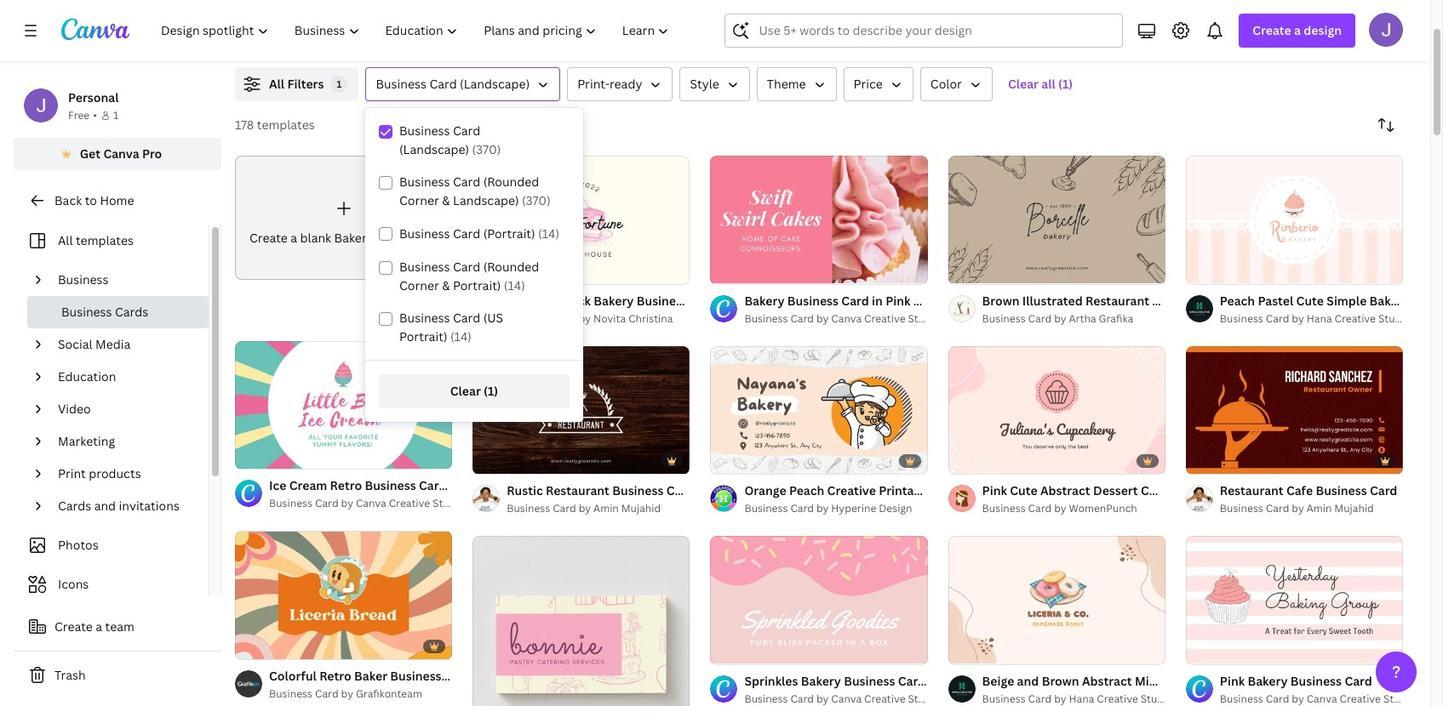 Task type: describe. For each thing, give the bounding box(es) containing it.
by inside sprinkles bakery business card in pink yellow cute style business card by canva creative studio
[[817, 692, 829, 707]]

1 for sprinkles bakery business card in pink yellow cute style
[[723, 644, 727, 657]]

catering
[[935, 483, 985, 499]]

ideas
[[725, 4, 759, 23]]

can
[[988, 4, 1012, 23]]

mujahid for restaurant
[[621, 502, 661, 516]]

by inside pink cute abstract dessert cupcake business card business card by womenpunch
[[1054, 502, 1067, 516]]

a for blank
[[291, 230, 297, 246]]

colorful retro baker business card link
[[269, 668, 472, 686]]

cards and invitations
[[58, 498, 180, 514]]

all templates link
[[24, 225, 198, 257]]

marketing link
[[51, 426, 198, 458]]

landscape)
[[453, 192, 519, 209]]

card inside peach pastel cute simple bakery busin business card by hana creative studio
[[1266, 311, 1290, 326]]

design
[[879, 502, 912, 516]]

photos
[[58, 537, 99, 554]]

business card by canva creative studio link for sprinkles bakery business card in pink yellow cute style image
[[745, 691, 941, 707]]

perfection.
[[324, 26, 396, 45]]

beige and brown abstract minimalist donuts business card image
[[948, 537, 1166, 665]]

clear for clear all (1)
[[1008, 76, 1039, 92]]

create a design button
[[1239, 14, 1356, 48]]

brown illustrated restaurant bakery business card link
[[982, 292, 1277, 310]]

by inside pink and black bakery business card business card by novita christina
[[579, 311, 591, 326]]

rustic restaurant business card business card by amin mujahid
[[507, 483, 694, 516]]

(portrait)
[[483, 226, 535, 242]]

amin for restaurant
[[594, 502, 619, 516]]

(1) inside "button"
[[484, 383, 498, 399]]

print-
[[578, 76, 610, 92]]

2 horizontal spatial (14)
[[538, 226, 560, 242]]

retro
[[320, 668, 351, 685]]

bakery inside pink and black bakery business card business card by novita christina
[[594, 293, 634, 309]]

dessert
[[1093, 483, 1138, 499]]

print-ready button
[[567, 67, 673, 101]]

1 for pink bakery business card
[[1198, 644, 1203, 657]]

card inside business card (rounded corner & landscape)
[[453, 174, 481, 190]]

business card by amin mujahid link for restaurant
[[507, 501, 690, 518]]

colorful retro baker business card business card by grafikonteam
[[269, 668, 472, 702]]

pastries
[[496, 4, 549, 23]]

bakery
[[584, 4, 628, 23]]

all for all filters
[[269, 76, 285, 92]]

free •
[[68, 108, 97, 123]]

of for rustic restaurant business card
[[492, 454, 501, 467]]

cards and invitations link
[[51, 491, 198, 523]]

tasty
[[459, 4, 493, 23]]

beige and brown abstract minimalist donuts business card link
[[982, 673, 1326, 691]]

1 of 2 link for pink cute abstract dessert cupcake business card
[[948, 346, 1166, 474]]

print-ready
[[578, 76, 642, 92]]

restaurant cafe business card link
[[1220, 482, 1398, 501]]

social media
[[58, 336, 131, 353]]

1 horizontal spatial (370)
[[522, 192, 551, 209]]

and for beige
[[1017, 673, 1039, 690]]

orange
[[745, 483, 787, 499]]

business link
[[51, 264, 198, 296]]

grafika
[[1099, 311, 1134, 326]]

by inside "pink bakery business card business card by canva creative studio"
[[1292, 692, 1304, 707]]

business card by womenpunch link
[[982, 501, 1166, 518]]

a for design
[[1294, 22, 1301, 38]]

all
[[1042, 76, 1056, 92]]

photos link
[[24, 530, 198, 562]]

baker
[[354, 668, 387, 685]]

cute inside peach pastel cute simple bakery busin business card by hana creative studio
[[1297, 293, 1324, 309]]

womenpunch
[[1069, 502, 1138, 516]]

business inside peach pastel cute simple bakery busin business card by hana creative studio
[[1220, 311, 1264, 326]]

creative inside peach pastel cute simple bakery busin business card by hana creative studio
[[1335, 311, 1376, 326]]

of for sprinkles bakery business card in pink yellow cute style
[[730, 644, 739, 657]]

printable
[[827, 4, 887, 23]]

pink inside sprinkles bakery business card in pink yellow cute style business card by canva creative studio
[[942, 673, 967, 690]]

filters
[[287, 76, 324, 92]]

create a blank bakery business card element
[[235, 156, 458, 280]]

grafikonteam
[[356, 687, 422, 702]]

all templates
[[58, 232, 134, 249]]

team
[[105, 619, 134, 635]]

ready
[[610, 76, 642, 92]]

business card (landscape)
[[376, 76, 530, 92]]

pink cute abstract dessert cupcake business card image
[[948, 347, 1166, 474]]

from
[[763, 4, 794, 23]]

orange peach creative printable catering business card image
[[711, 347, 928, 474]]

corner for business card (rounded corner & portrait)
[[399, 278, 439, 294]]

reach
[[235, 4, 275, 23]]

busin
[[1413, 293, 1443, 309]]

education link
[[51, 361, 198, 393]]

1 for beige and brown abstract minimalist donuts business card
[[960, 644, 965, 657]]

1 of 2 link for beige and brown abstract minimalist donuts business card
[[948, 537, 1166, 665]]

by inside peach pastel cute simple bakery busin business card by hana creative studio
[[1292, 311, 1304, 326]]

bakery inside peach pastel cute simple bakery busin business card by hana creative studio
[[1370, 293, 1410, 309]]

blank
[[300, 230, 331, 246]]

business inside business card (rounded corner & landscape)
[[399, 174, 450, 190]]

Sort by button
[[1369, 108, 1403, 142]]

pink bakery business card image
[[1186, 537, 1403, 665]]

peach pastel cute simple bakery busin link
[[1220, 292, 1443, 310]]

pink and black bakery business card image
[[473, 156, 690, 284]]

print products link
[[51, 458, 198, 491]]

business card by canva creative studio link for pink bakery business card image
[[1220, 691, 1416, 707]]

(1) inside button
[[1059, 76, 1073, 92]]

video
[[58, 401, 91, 417]]

business
[[631, 4, 689, 23]]

pink cute abstract dessert cupcake business card business card by womenpunch
[[982, 483, 1276, 516]]

2 for peach pastel cute simple bakery busin
[[1217, 264, 1222, 276]]

business card (portrait) (14)
[[399, 226, 560, 242]]

back to home
[[55, 192, 134, 209]]

create a design
[[1253, 22, 1342, 38]]

brown inside beige and brown abstract minimalist donuts business card business card by hana creative studio
[[1042, 673, 1080, 690]]

(370) inside business card (landscape) (370)
[[472, 141, 501, 158]]

corner for business card (rounded corner & landscape)
[[399, 192, 439, 209]]

1 for restaurant cafe business card
[[1198, 454, 1203, 467]]

1 of 2 link for pink bakery business card
[[1186, 537, 1403, 665]]

all for all templates
[[58, 232, 73, 249]]

peach pastel cute simple bakery busin business card by hana creative studio
[[1220, 293, 1443, 326]]

style inside sprinkles bakery business card in pink yellow cute style business card by canva creative studio
[[1041, 673, 1071, 690]]

icons
[[58, 577, 89, 593]]

minimalist
[[1135, 673, 1196, 690]]

free
[[68, 108, 90, 123]]

studio inside beige and brown abstract minimalist donuts business card business card by hana creative studio
[[1141, 692, 1173, 707]]

1 of 2 for restaurant cafe business card
[[1198, 454, 1222, 467]]

1 vertical spatial to
[[307, 26, 321, 45]]

creative inside orange peach creative printable catering business card business card by hyperine design
[[827, 483, 876, 499]]

design
[[1304, 22, 1342, 38]]

all filters
[[269, 76, 324, 92]]

baking
[[261, 26, 303, 45]]

2 for sprinkles bakery business card in pink yellow cute style
[[741, 644, 747, 657]]

style button
[[680, 67, 750, 101]]

business inside button
[[376, 76, 427, 92]]

christina
[[629, 311, 673, 326]]

business card by grafikonteam link
[[269, 686, 452, 703]]

color
[[931, 76, 962, 92]]

education
[[58, 369, 116, 385]]

creative inside "pink bakery business card business card by canva creative studio"
[[1340, 692, 1381, 707]]

2 for pink cute abstract dessert cupcake business card
[[979, 454, 984, 467]]

with
[[552, 4, 580, 23]]

pink bakery business card business card by canva creative studio
[[1220, 673, 1416, 707]]

2 for beige and brown abstract minimalist donuts business card
[[979, 644, 984, 657]]

marketing
[[58, 433, 115, 450]]

restaurant inside restaurant cafe business card business card by amin mujahid
[[1220, 483, 1284, 499]]

restaurant inside the 'brown illustrated restaurant bakery business card business card by artha grafika'
[[1086, 293, 1150, 309]]

(us
[[483, 310, 503, 326]]

black
[[559, 293, 591, 309]]

price
[[854, 76, 883, 92]]

reach out to hungry appetites for tasty pastries with bakery business card ideas from free printable templates you can personalize like baking to perfection.
[[235, 4, 1090, 45]]

pink for pink cute abstract dessert cupcake business card
[[982, 483, 1007, 499]]

1 of 2 link for rustic restaurant business card
[[473, 346, 690, 474]]

abstract inside beige and brown abstract minimalist donuts business card business card by hana creative studio
[[1082, 673, 1132, 690]]

bakery inside "pink bakery business card business card by canva creative studio"
[[1248, 673, 1288, 690]]

like
[[235, 26, 257, 45]]

and for cards
[[94, 498, 116, 514]]

simple
[[1327, 293, 1367, 309]]

business cards
[[61, 304, 148, 320]]

rustic restaurant business card image
[[473, 347, 690, 474]]

card inside business card (landscape) (370)
[[453, 123, 481, 139]]

for
[[437, 4, 456, 23]]

1 for peach pastel cute simple bakery busin
[[1198, 264, 1203, 276]]

studio inside "pink bakery business card business card by canva creative studio"
[[1384, 692, 1416, 707]]

create a blank bakery business card link
[[235, 156, 458, 280]]

create for create a design
[[1253, 22, 1292, 38]]

clear (1) button
[[379, 375, 570, 409]]

1 of 2 for rustic restaurant business card
[[485, 454, 509, 467]]

178
[[235, 117, 254, 133]]

jacob simon image
[[1369, 13, 1403, 47]]

in
[[929, 673, 940, 690]]

(14) for (rounded
[[504, 278, 525, 294]]

1 of 2 for brown illustrated restaurant bakery business card
[[960, 264, 984, 276]]

of for brown illustrated restaurant bakery business card
[[967, 264, 977, 276]]

1 for colorful retro baker business card
[[247, 639, 252, 652]]



Task type: locate. For each thing, give the bounding box(es) containing it.
1 of 2
[[723, 264, 747, 276], [960, 264, 984, 276], [1198, 264, 1222, 276], [247, 449, 271, 462], [485, 454, 509, 467], [960, 454, 984, 467], [1198, 454, 1222, 467], [247, 639, 271, 652], [723, 644, 747, 657], [960, 644, 984, 657], [1198, 644, 1222, 657]]

1 for rustic restaurant business card
[[485, 454, 490, 467]]

pink inside pink cute abstract dessert cupcake business card business card by womenpunch
[[982, 483, 1007, 499]]

1 horizontal spatial business card by amin mujahid link
[[1220, 501, 1398, 518]]

0 horizontal spatial (1)
[[484, 383, 498, 399]]

0 horizontal spatial restaurant
[[546, 483, 610, 499]]

1 vertical spatial portrait)
[[399, 329, 447, 345]]

social
[[58, 336, 93, 353]]

(landscape) inside business card (landscape) (370)
[[399, 141, 469, 158]]

1 vertical spatial clear
[[450, 383, 481, 399]]

business card by canva creative studio link for bakery business card in pink and white feminine photo-centric style
[[745, 310, 941, 327]]

trash link
[[14, 659, 221, 693]]

0 horizontal spatial peach
[[789, 483, 825, 499]]

1 vertical spatial all
[[58, 232, 73, 249]]

1 vertical spatial cute
[[1010, 483, 1038, 499]]

style down card
[[690, 76, 719, 92]]

rustic restaurant business card link
[[507, 482, 694, 501]]

(rounded inside the business card (rounded corner & portrait)
[[483, 259, 539, 275]]

0 horizontal spatial portrait)
[[399, 329, 447, 345]]

0 vertical spatial portrait)
[[453, 278, 501, 294]]

amin down rustic restaurant business card link
[[594, 502, 619, 516]]

1 horizontal spatial restaurant
[[1086, 293, 1150, 309]]

and inside beige and brown abstract minimalist donuts business card business card by hana creative studio
[[1017, 673, 1039, 690]]

portrait)
[[453, 278, 501, 294], [399, 329, 447, 345]]

and down print products
[[94, 498, 116, 514]]

business card by canva creative studio
[[745, 311, 941, 326], [269, 497, 465, 511]]

(370)
[[472, 141, 501, 158], [522, 192, 551, 209]]

business card by amin mujahid link for cafe
[[1220, 501, 1398, 518]]

ice cream retro business card in pink teal yellow modern illustrative style image
[[235, 342, 452, 469]]

1
[[337, 77, 342, 90], [113, 108, 119, 123], [723, 264, 727, 276], [960, 264, 965, 276], [1198, 264, 1203, 276], [247, 449, 252, 462], [485, 454, 490, 467], [960, 454, 965, 467], [1198, 454, 1203, 467], [247, 639, 252, 652], [723, 644, 727, 657], [960, 644, 965, 657], [1198, 644, 1203, 657]]

card inside button
[[430, 76, 457, 92]]

1 vertical spatial &
[[442, 278, 450, 294]]

of
[[730, 264, 739, 276], [967, 264, 977, 276], [1205, 264, 1215, 276], [254, 449, 264, 462], [492, 454, 501, 467], [967, 454, 977, 467], [1205, 454, 1215, 467], [254, 639, 264, 652], [730, 644, 739, 657], [967, 644, 977, 657], [1205, 644, 1215, 657]]

0 horizontal spatial amin
[[594, 502, 619, 516]]

canva
[[103, 146, 139, 162], [831, 311, 862, 326], [356, 497, 386, 511], [831, 692, 862, 707], [1307, 692, 1338, 707]]

products
[[89, 466, 141, 482]]

brown left illustrated
[[982, 293, 1020, 309]]

bakery inside the 'brown illustrated restaurant bakery business card business card by artha grafika'
[[1152, 293, 1193, 309]]

1 vertical spatial brown
[[1042, 673, 1080, 690]]

2 for rustic restaurant business card
[[504, 454, 509, 467]]

orange peach creative printable catering business card business card by hyperine design
[[745, 483, 1069, 516]]

all left filters
[[269, 76, 285, 92]]

create left 'blank' at the left
[[250, 230, 288, 246]]

1 of 2 link for peach pastel cute simple bakery busin
[[1186, 156, 1403, 284]]

0 vertical spatial style
[[690, 76, 719, 92]]

1 horizontal spatial a
[[291, 230, 297, 246]]

by
[[579, 311, 591, 326], [817, 311, 829, 326], [1054, 311, 1067, 326], [1292, 311, 1304, 326], [341, 497, 353, 511], [579, 502, 591, 516], [817, 502, 829, 516], [1054, 502, 1067, 516], [1292, 502, 1304, 516], [341, 687, 353, 702], [817, 692, 829, 707], [1054, 692, 1067, 707], [1292, 692, 1304, 707]]

1 horizontal spatial templates
[[257, 117, 315, 133]]

(landscape) up business card (rounded corner & landscape)
[[399, 141, 469, 158]]

colorful
[[269, 668, 317, 685]]

brown
[[982, 293, 1020, 309], [1042, 673, 1080, 690]]

brown illustrated restaurant bakery business card business card by artha grafika
[[982, 293, 1277, 326]]

cute right pastel
[[1297, 293, 1324, 309]]

peach pastel cute simple bakery business card image
[[1186, 156, 1403, 284]]

templates inside reach out to hungry appetites for tasty pastries with bakery business card ideas from free printable templates you can personalize like baking to perfection.
[[891, 4, 957, 23]]

cute inside pink cute abstract dessert cupcake business card business card by womenpunch
[[1010, 483, 1038, 499]]

and left black
[[535, 293, 557, 309]]

a inside button
[[96, 619, 102, 635]]

style right beige
[[1041, 673, 1071, 690]]

business card (rounded corner & landscape)
[[399, 174, 539, 209]]

(landscape)
[[460, 76, 530, 92], [399, 141, 469, 158]]

1 amin from the left
[[594, 502, 619, 516]]

corner inside business card (rounded corner & landscape)
[[399, 192, 439, 209]]

brown right beige
[[1042, 673, 1080, 690]]

mujahid down rustic restaurant business card link
[[621, 502, 661, 516]]

2 vertical spatial create
[[55, 619, 93, 635]]

0 horizontal spatial business card by amin mujahid link
[[507, 501, 690, 518]]

1 vertical spatial (370)
[[522, 192, 551, 209]]

178 templates
[[235, 117, 315, 133]]

pink
[[507, 293, 532, 309], [982, 483, 1007, 499], [942, 673, 967, 690], [1220, 673, 1245, 690]]

0 vertical spatial business card by hana creative studio link
[[1220, 310, 1411, 327]]

hana down beige and brown abstract minimalist donuts business card link
[[1069, 692, 1095, 707]]

hyperine
[[831, 502, 877, 516]]

cafe
[[1287, 483, 1313, 499]]

0 horizontal spatial cards
[[58, 498, 91, 514]]

home
[[100, 192, 134, 209]]

1 vertical spatial business card by hana creative studio link
[[982, 691, 1173, 707]]

to right 'back'
[[85, 192, 97, 209]]

0 horizontal spatial and
[[94, 498, 116, 514]]

1 corner from the top
[[399, 192, 439, 209]]

bakery inside sprinkles bakery business card in pink yellow cute style business card by canva creative studio
[[801, 673, 841, 690]]

1 for brown illustrated restaurant bakery business card
[[960, 264, 965, 276]]

abstract
[[1041, 483, 1091, 499], [1082, 673, 1132, 690]]

mujahid for cafe
[[1335, 502, 1374, 516]]

1 for pink cute abstract dessert cupcake business card
[[960, 454, 965, 467]]

appetites
[[371, 4, 433, 23]]

studio inside sprinkles bakery business card in pink yellow cute style business card by canva creative studio
[[908, 692, 941, 707]]

amin
[[594, 502, 619, 516], [1307, 502, 1332, 516]]

of for colorful retro baker business card
[[254, 639, 264, 652]]

1 horizontal spatial (14)
[[504, 278, 525, 294]]

portrait) up the clear (1) "button"
[[399, 329, 447, 345]]

0 vertical spatial (1)
[[1059, 76, 1073, 92]]

of for beige and brown abstract minimalist donuts business card
[[967, 644, 977, 657]]

templates left you
[[891, 4, 957, 23]]

corner up business card (us portrait)
[[399, 278, 439, 294]]

mujahid
[[621, 502, 661, 516], [1335, 502, 1374, 516]]

1 horizontal spatial (1)
[[1059, 76, 1073, 92]]

business inside 'link'
[[58, 272, 109, 288]]

business card by hana creative studio link for brown
[[982, 691, 1173, 707]]

1 vertical spatial create
[[250, 230, 288, 246]]

(rounded up landscape)
[[483, 174, 539, 190]]

bakery catering business card in yellow pink cute illustrative dessert pastry line art image
[[473, 537, 690, 707]]

0 vertical spatial business card by canva creative studio
[[745, 311, 941, 326]]

1 of 2 link for colorful retro baker business card
[[235, 532, 452, 660]]

(1) right the all
[[1059, 76, 1073, 92]]

bakery business card in pink and white feminine photo-centric style image
[[711, 156, 928, 284]]

0 vertical spatial (landscape)
[[460, 76, 530, 92]]

to right out
[[304, 4, 318, 23]]

2 vertical spatial to
[[85, 192, 97, 209]]

restaurant left cafe
[[1220, 483, 1284, 499]]

1 vertical spatial business card by canva creative studio
[[269, 497, 465, 511]]

peach up business card by hyperine design link
[[789, 483, 825, 499]]

0 vertical spatial to
[[304, 4, 318, 23]]

clear
[[1008, 76, 1039, 92], [450, 383, 481, 399]]

amin inside restaurant cafe business card business card by amin mujahid
[[1307, 502, 1332, 516]]

2 for restaurant cafe business card
[[1217, 454, 1222, 467]]

of for peach pastel cute simple bakery busin
[[1205, 264, 1215, 276]]

2 mujahid from the left
[[1335, 502, 1374, 516]]

a left 'blank' at the left
[[291, 230, 297, 246]]

a left team
[[96, 619, 102, 635]]

0 vertical spatial cards
[[115, 304, 148, 320]]

0 vertical spatial corner
[[399, 192, 439, 209]]

card inside business card (us portrait)
[[453, 310, 481, 326]]

1 of 2 link for sprinkles bakery business card in pink yellow cute style
[[711, 537, 928, 665]]

0 vertical spatial and
[[535, 293, 557, 309]]

1 horizontal spatial peach
[[1220, 293, 1255, 309]]

(14) right (portrait)
[[538, 226, 560, 242]]

all inside 'link'
[[58, 232, 73, 249]]

get canva pro
[[80, 146, 162, 162]]

canva inside get canva pro button
[[103, 146, 139, 162]]

restaurant cafe business card image
[[1186, 347, 1403, 474]]

hana inside peach pastel cute simple bakery busin business card by hana creative studio
[[1307, 311, 1332, 326]]

abstract up business card by womenpunch link
[[1041, 483, 1091, 499]]

2 & from the top
[[442, 278, 450, 294]]

by inside restaurant cafe business card business card by amin mujahid
[[1292, 502, 1304, 516]]

0 horizontal spatial business card by canva creative studio
[[269, 497, 465, 511]]

0 horizontal spatial (370)
[[472, 141, 501, 158]]

business card by hana creative studio link down simple
[[1220, 310, 1411, 327]]

0 horizontal spatial (14)
[[450, 329, 472, 345]]

clear down business card (us portrait)
[[450, 383, 481, 399]]

0 horizontal spatial templates
[[76, 232, 134, 249]]

0 horizontal spatial hana
[[1069, 692, 1095, 707]]

cards down business 'link'
[[115, 304, 148, 320]]

1 of 2 for colorful retro baker business card
[[247, 639, 271, 652]]

0 vertical spatial (370)
[[472, 141, 501, 158]]

templates inside 'link'
[[76, 232, 134, 249]]

cute
[[1297, 293, 1324, 309], [1010, 483, 1038, 499], [1011, 673, 1038, 690]]

and right beige
[[1017, 673, 1039, 690]]

studio inside peach pastel cute simple bakery busin business card by hana creative studio
[[1379, 311, 1411, 326]]

0 horizontal spatial create
[[55, 619, 93, 635]]

by inside rustic restaurant business card business card by amin mujahid
[[579, 502, 591, 516]]

price button
[[844, 67, 914, 101]]

1 vertical spatial style
[[1041, 673, 1071, 690]]

of for pink cute abstract dessert cupcake business card
[[967, 454, 977, 467]]

templates for all templates
[[76, 232, 134, 249]]

1 horizontal spatial hana
[[1307, 311, 1332, 326]]

business card by hyperine design link
[[745, 501, 928, 518]]

of for restaurant cafe business card
[[1205, 454, 1215, 467]]

& for portrait)
[[442, 278, 450, 294]]

0 vertical spatial brown
[[982, 293, 1020, 309]]

create a blank bakery business card
[[250, 230, 458, 246]]

peach inside orange peach creative printable catering business card business card by hyperine design
[[789, 483, 825, 499]]

style inside style button
[[690, 76, 719, 92]]

0 horizontal spatial style
[[690, 76, 719, 92]]

1 horizontal spatial cards
[[115, 304, 148, 320]]

0 horizontal spatial brown
[[982, 293, 1020, 309]]

(rounded inside business card (rounded corner & landscape)
[[483, 174, 539, 190]]

1 horizontal spatial clear
[[1008, 76, 1039, 92]]

pro
[[142, 146, 162, 162]]

1 (rounded from the top
[[483, 174, 539, 190]]

hana inside beige and brown abstract minimalist donuts business card business card by hana creative studio
[[1069, 692, 1095, 707]]

(370) up (portrait)
[[522, 192, 551, 209]]

amin for cafe
[[1307, 502, 1332, 516]]

business card by hana creative studio link
[[1220, 310, 1411, 327], [982, 691, 1173, 707]]

abstract left minimalist
[[1082, 673, 1132, 690]]

icons link
[[24, 569, 198, 601]]

2 vertical spatial cute
[[1011, 673, 1038, 690]]

0 horizontal spatial all
[[58, 232, 73, 249]]

peach left pastel
[[1220, 293, 1255, 309]]

pink cute abstract dessert cupcake business card link
[[982, 482, 1276, 501]]

(14) up clear (1)
[[450, 329, 472, 345]]

0 vertical spatial templates
[[891, 4, 957, 23]]

clear for clear (1)
[[450, 383, 481, 399]]

0 vertical spatial cute
[[1297, 293, 1324, 309]]

business card by amin mujahid link down cafe
[[1220, 501, 1398, 518]]

1 of 2 for pink bakery business card
[[1198, 644, 1222, 657]]

create a team button
[[14, 611, 221, 645]]

back to home link
[[14, 184, 221, 218]]

mujahid down restaurant cafe business card link
[[1335, 502, 1374, 516]]

amin inside rustic restaurant business card business card by amin mujahid
[[594, 502, 619, 516]]

2 vertical spatial (14)
[[450, 329, 472, 345]]

1 vertical spatial (rounded
[[483, 259, 539, 275]]

templates down back to home
[[76, 232, 134, 249]]

1 vertical spatial and
[[94, 498, 116, 514]]

cupcake
[[1141, 483, 1191, 499]]

1 horizontal spatial portrait)
[[453, 278, 501, 294]]

pink right minimalist
[[1220, 673, 1245, 690]]

business card by hana creative studio link for cute
[[1220, 310, 1411, 327]]

and inside pink and black bakery business card business card by novita christina
[[535, 293, 557, 309]]

1 of 2 for beige and brown abstract minimalist donuts business card
[[960, 644, 984, 657]]

2 horizontal spatial a
[[1294, 22, 1301, 38]]

create inside button
[[55, 619, 93, 635]]

pink and black bakery business card business card by novita christina
[[507, 293, 718, 326]]

a for team
[[96, 619, 102, 635]]

(370) up business card (rounded corner & landscape)
[[472, 141, 501, 158]]

1 vertical spatial abstract
[[1082, 673, 1132, 690]]

by inside the 'brown illustrated restaurant bakery business card business card by artha grafika'
[[1054, 311, 1067, 326]]

clear inside "button"
[[450, 383, 481, 399]]

corner inside the business card (rounded corner & portrait)
[[399, 278, 439, 294]]

create inside dropdown button
[[1253, 22, 1292, 38]]

mujahid inside rustic restaurant business card business card by amin mujahid
[[621, 502, 661, 516]]

1 of 2 link for brown illustrated restaurant bakery business card
[[948, 156, 1166, 284]]

2 vertical spatial templates
[[76, 232, 134, 249]]

2 for colorful retro baker business card
[[266, 639, 271, 652]]

templates right 178 on the top
[[257, 117, 315, 133]]

create down icons
[[55, 619, 93, 635]]

create left design
[[1253, 22, 1292, 38]]

colorful retro baker business card image
[[235, 532, 452, 660]]

1 of 2 link for restaurant cafe business card
[[1186, 346, 1403, 474]]

to
[[304, 4, 318, 23], [307, 26, 321, 45], [85, 192, 97, 209]]

all
[[269, 76, 285, 92], [58, 232, 73, 249]]

mujahid inside restaurant cafe business card business card by amin mujahid
[[1335, 502, 1374, 516]]

clear (1)
[[450, 383, 498, 399]]

0 vertical spatial (rounded
[[483, 174, 539, 190]]

2 vertical spatial and
[[1017, 673, 1039, 690]]

1 horizontal spatial brown
[[1042, 673, 1080, 690]]

1 horizontal spatial and
[[535, 293, 557, 309]]

(14) for (us
[[450, 329, 472, 345]]

create for create a blank bakery business card
[[250, 230, 288, 246]]

templates for 178 templates
[[257, 117, 315, 133]]

top level navigation element
[[150, 14, 684, 48]]

out
[[279, 4, 301, 23]]

0 horizontal spatial clear
[[450, 383, 481, 399]]

(rounded for landscape)
[[483, 174, 539, 190]]

2 corner from the top
[[399, 278, 439, 294]]

0 vertical spatial clear
[[1008, 76, 1039, 92]]

0 horizontal spatial business card by hana creative studio link
[[982, 691, 1173, 707]]

cute right yellow
[[1011, 673, 1038, 690]]

0 horizontal spatial a
[[96, 619, 102, 635]]

cards down print
[[58, 498, 91, 514]]

pink up business card by womenpunch link
[[982, 483, 1007, 499]]

1 & from the top
[[442, 192, 450, 209]]

(rounded for portrait)
[[483, 259, 539, 275]]

business inside business card (landscape) (370)
[[399, 123, 450, 139]]

cute inside sprinkles bakery business card in pink yellow cute style business card by canva creative studio
[[1011, 673, 1038, 690]]

1 horizontal spatial create
[[250, 230, 288, 246]]

1 filter options selected element
[[331, 76, 348, 93]]

restaurant right rustic
[[546, 483, 610, 499]]

0 vertical spatial hana
[[1307, 311, 1332, 326]]

by inside beige and brown abstract minimalist donuts business card business card by hana creative studio
[[1054, 692, 1067, 707]]

None search field
[[725, 14, 1124, 48]]

& inside the business card (rounded corner & portrait)
[[442, 278, 450, 294]]

2 horizontal spatial restaurant
[[1220, 483, 1284, 499]]

1 vertical spatial templates
[[257, 117, 315, 133]]

trash
[[55, 668, 86, 684]]

all down 'back'
[[58, 232, 73, 249]]

canva inside sprinkles bakery business card in pink yellow cute style business card by canva creative studio
[[831, 692, 862, 707]]

1 horizontal spatial all
[[269, 76, 285, 92]]

abstract inside pink cute abstract dessert cupcake business card business card by womenpunch
[[1041, 483, 1091, 499]]

1 vertical spatial (landscape)
[[399, 141, 469, 158]]

peach
[[1220, 293, 1255, 309], [789, 483, 825, 499]]

(landscape) up business card (landscape) (370)
[[460, 76, 530, 92]]

business card (us portrait)
[[399, 310, 503, 345]]

& left landscape)
[[442, 192, 450, 209]]

(rounded down (portrait)
[[483, 259, 539, 275]]

(14) down (portrait)
[[504, 278, 525, 294]]

peach inside peach pastel cute simple bakery busin business card by hana creative studio
[[1220, 293, 1255, 309]]

and for pink
[[535, 293, 557, 309]]

pink for pink bakery business card
[[1220, 673, 1245, 690]]

business inside the business card (rounded corner & portrait)
[[399, 259, 450, 275]]

1 horizontal spatial business card by canva creative studio
[[745, 311, 941, 326]]

theme
[[767, 76, 806, 92]]

print products
[[58, 466, 141, 482]]

Search search field
[[759, 14, 1113, 47]]

business card by artha grafika link
[[982, 310, 1166, 327]]

a left design
[[1294, 22, 1301, 38]]

(landscape) for business card (landscape)
[[460, 76, 530, 92]]

creative
[[864, 311, 906, 326], [1335, 311, 1376, 326], [827, 483, 876, 499], [389, 497, 430, 511], [864, 692, 906, 707], [1097, 692, 1138, 707], [1340, 692, 1381, 707]]

business
[[376, 76, 427, 92], [399, 123, 450, 139], [399, 174, 450, 190], [399, 226, 450, 242], [377, 230, 427, 246], [399, 259, 450, 275], [58, 272, 109, 288], [637, 293, 688, 309], [1195, 293, 1247, 309], [61, 304, 112, 320], [399, 310, 450, 326], [507, 311, 550, 326], [745, 311, 788, 326], [982, 311, 1026, 326], [1220, 311, 1264, 326], [612, 483, 664, 499], [988, 483, 1039, 499], [1194, 483, 1245, 499], [1316, 483, 1367, 499], [269, 497, 313, 511], [507, 502, 550, 516], [745, 502, 788, 516], [982, 502, 1026, 516], [1220, 502, 1264, 516], [390, 668, 442, 685], [844, 673, 895, 690], [1244, 673, 1295, 690], [1291, 673, 1342, 690], [269, 687, 313, 702], [745, 692, 788, 707], [982, 692, 1026, 707], [1220, 692, 1264, 707]]

1 business card by amin mujahid link from the left
[[507, 501, 690, 518]]

hungry
[[322, 4, 368, 23]]

back
[[55, 192, 82, 209]]

hana down "peach pastel cute simple bakery busin" link
[[1307, 311, 1332, 326]]

canva inside "pink bakery business card business card by canva creative studio"
[[1307, 692, 1338, 707]]

portrait) inside the business card (rounded corner & portrait)
[[453, 278, 501, 294]]

by inside orange peach creative printable catering business card business card by hyperine design
[[817, 502, 829, 516]]

pink inside "pink bakery business card business card by canva creative studio"
[[1220, 673, 1245, 690]]

1 of 2 for peach pastel cute simple bakery busin
[[1198, 264, 1222, 276]]

1 vertical spatial a
[[291, 230, 297, 246]]

pink for pink and black bakery business card
[[507, 293, 532, 309]]

printable
[[879, 483, 932, 499]]

1 horizontal spatial mujahid
[[1335, 502, 1374, 516]]

(1) down (us
[[484, 383, 498, 399]]

0 vertical spatial abstract
[[1041, 483, 1091, 499]]

0 vertical spatial create
[[1253, 22, 1292, 38]]

2 business card by amin mujahid link from the left
[[1220, 501, 1398, 518]]

rustic
[[507, 483, 543, 499]]

style
[[690, 76, 719, 92], [1041, 673, 1071, 690]]

1 vertical spatial corner
[[399, 278, 439, 294]]

2 horizontal spatial templates
[[891, 4, 957, 23]]

business inside business card (us portrait)
[[399, 310, 450, 326]]

1 horizontal spatial style
[[1041, 673, 1071, 690]]

creative inside beige and brown abstract minimalist donuts business card business card by hana creative studio
[[1097, 692, 1138, 707]]

0 vertical spatial all
[[269, 76, 285, 92]]

business card by hana creative studio link down beige
[[982, 691, 1173, 707]]

1 of 2 for sprinkles bakery business card in pink yellow cute style
[[723, 644, 747, 657]]

(landscape) for business card (landscape) (370)
[[399, 141, 469, 158]]

clear inside button
[[1008, 76, 1039, 92]]

& up business card (us portrait)
[[442, 278, 450, 294]]

brown illustrated restaurant bakery business card image
[[948, 156, 1166, 284]]

restaurant inside rustic restaurant business card business card by amin mujahid
[[546, 483, 610, 499]]

corner left landscape)
[[399, 192, 439, 209]]

1 of 2 for pink cute abstract dessert cupcake business card
[[960, 454, 984, 467]]

portrait) up (us
[[453, 278, 501, 294]]

a inside dropdown button
[[1294, 22, 1301, 38]]

1 vertical spatial (1)
[[484, 383, 498, 399]]

restaurant up grafika
[[1086, 293, 1150, 309]]

2 horizontal spatial and
[[1017, 673, 1039, 690]]

pink left black
[[507, 293, 532, 309]]

brown inside the 'brown illustrated restaurant bakery business card business card by artha grafika'
[[982, 293, 1020, 309]]

pink and black bakery business card link
[[507, 292, 718, 310]]

pink inside pink and black bakery business card business card by novita christina
[[507, 293, 532, 309]]

of for pink bakery business card
[[1205, 644, 1215, 657]]

2 (rounded from the top
[[483, 259, 539, 275]]

amin down restaurant cafe business card link
[[1307, 502, 1332, 516]]

business card (landscape) (370)
[[399, 123, 501, 158]]

1 horizontal spatial business card by hana creative studio link
[[1220, 310, 1411, 327]]

business card by amin mujahid link down rustic
[[507, 501, 690, 518]]

0 vertical spatial a
[[1294, 22, 1301, 38]]

2 horizontal spatial create
[[1253, 22, 1292, 38]]

0 horizontal spatial mujahid
[[621, 502, 661, 516]]

2
[[741, 264, 747, 276], [979, 264, 984, 276], [1217, 264, 1222, 276], [266, 449, 271, 462], [504, 454, 509, 467], [979, 454, 984, 467], [1217, 454, 1222, 467], [266, 639, 271, 652], [741, 644, 747, 657], [979, 644, 984, 657], [1217, 644, 1222, 657]]

sprinkles bakery business card in pink yellow cute style image
[[711, 537, 928, 665]]

2 for pink bakery business card
[[1217, 644, 1222, 657]]

to right baking
[[307, 26, 321, 45]]

1 mujahid from the left
[[621, 502, 661, 516]]

by inside colorful retro baker business card business card by grafikonteam
[[341, 687, 353, 702]]

get
[[80, 146, 101, 162]]

clear all (1) button
[[1000, 67, 1082, 101]]

cute up business card by womenpunch link
[[1010, 483, 1038, 499]]

1 vertical spatial peach
[[789, 483, 825, 499]]

creative inside sprinkles bakery business card in pink yellow cute style business card by canva creative studio
[[864, 692, 906, 707]]

2 for brown illustrated restaurant bakery business card
[[979, 264, 984, 276]]

1 vertical spatial (14)
[[504, 278, 525, 294]]

media
[[95, 336, 131, 353]]

2 amin from the left
[[1307, 502, 1332, 516]]

•
[[93, 108, 97, 123]]

(landscape) inside button
[[460, 76, 530, 92]]

& for landscape)
[[442, 192, 450, 209]]

0 vertical spatial (14)
[[538, 226, 560, 242]]

0 vertical spatial peach
[[1220, 293, 1255, 309]]

1 vertical spatial cards
[[58, 498, 91, 514]]

create for create a team
[[55, 619, 93, 635]]

video link
[[51, 393, 198, 426]]

portrait) inside business card (us portrait)
[[399, 329, 447, 345]]

1 horizontal spatial amin
[[1307, 502, 1332, 516]]

& inside business card (rounded corner & landscape)
[[442, 192, 450, 209]]

pink bakery business card link
[[1220, 673, 1403, 691]]

card inside the business card (rounded corner & portrait)
[[453, 259, 481, 275]]

clear left the all
[[1008, 76, 1039, 92]]

pink right in
[[942, 673, 967, 690]]



Task type: vqa. For each thing, say whether or not it's contained in the screenshot.
'Orange Peach Creative Printable Catering Business Card Business Card by Hyperine Design'
yes



